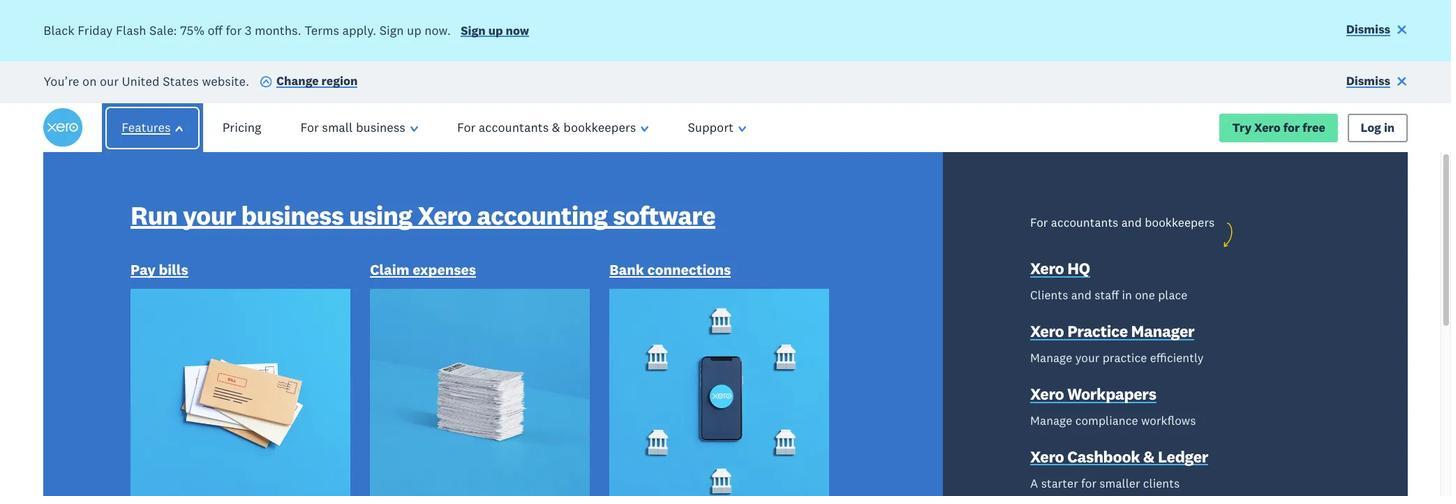 Task type: describe. For each thing, give the bounding box(es) containing it.
back
[[266, 191, 396, 264]]

flash
[[116, 22, 146, 38]]

bookkeepers for for accountants & bookkeepers
[[564, 120, 636, 136]]

for for for small business
[[300, 120, 319, 136]]

clients and staff in one place
[[1030, 288, 1188, 303]]

1 horizontal spatial and
[[1122, 215, 1142, 230]]

software inside back to what you love with xero accounting software
[[160, 402, 393, 475]]

a xero user decorating a cake with blue icing. social proof badges surrounding the circular image. image
[[740, 152, 1408, 496]]

ledger
[[1158, 447, 1208, 467]]

pay
[[131, 260, 156, 279]]

business for small
[[356, 120, 405, 136]]

accounting inside back to what you love with xero accounting software
[[160, 349, 457, 422]]

what
[[160, 244, 293, 317]]

months.
[[255, 22, 301, 38]]

change region
[[276, 73, 358, 89]]

back to what you love with xero accounting software
[[160, 191, 525, 475]]

0 horizontal spatial up
[[407, 22, 421, 38]]

0 vertical spatial accounting
[[477, 199, 608, 232]]

claim
[[370, 260, 409, 279]]

black friday flash sale: 75% off for 3 months. terms apply. sign up now.
[[44, 22, 451, 38]]

change
[[276, 73, 319, 89]]

business for your
[[241, 199, 344, 232]]

you
[[305, 244, 402, 317]]

region
[[322, 73, 358, 89]]

xero inside back to what you love with xero accounting software
[[290, 296, 412, 370]]

sale:
[[149, 22, 177, 38]]

manage for workpapers
[[1030, 413, 1072, 428]]

xero workpapers link
[[1030, 384, 1156, 407]]

support
[[688, 120, 734, 136]]

starter
[[1041, 476, 1078, 491]]

for accountants & bookkeepers button
[[438, 104, 668, 152]]

try xero for free
[[1232, 120, 1325, 135]]

try
[[1232, 120, 1252, 135]]

off
[[208, 22, 223, 38]]

hq
[[1067, 258, 1090, 279]]

efficiently
[[1150, 350, 1204, 366]]

manage compliance workflows
[[1030, 413, 1196, 428]]

claim expenses
[[370, 260, 476, 279]]

now
[[506, 23, 529, 38]]

features
[[122, 120, 171, 136]]

support button
[[668, 104, 766, 152]]

accountants for and
[[1051, 215, 1118, 230]]

with
[[160, 296, 277, 370]]

compliance
[[1075, 413, 1138, 428]]

sign up now
[[461, 23, 529, 38]]

practice
[[1103, 350, 1147, 366]]

xero practice manager
[[1030, 321, 1195, 341]]

pricing
[[222, 120, 261, 136]]

workpapers
[[1067, 384, 1156, 404]]

xero hq
[[1030, 258, 1090, 279]]

our
[[100, 73, 119, 89]]

in inside log in link
[[1384, 120, 1395, 135]]

bank connections
[[609, 260, 731, 279]]

1 vertical spatial in
[[1122, 288, 1132, 303]]

bank connections link
[[609, 260, 731, 282]]

pay bills
[[131, 260, 188, 279]]

for for a starter for smaller clients
[[1081, 476, 1097, 491]]

smaller
[[1100, 476, 1140, 491]]

xero workpapers
[[1030, 384, 1156, 404]]

change region button
[[259, 73, 358, 92]]

for small business button
[[281, 104, 438, 152]]

& for accountants
[[552, 120, 560, 136]]

black
[[44, 22, 75, 38]]

united
[[122, 73, 160, 89]]

cashbook
[[1067, 447, 1140, 467]]

xero inside 'link'
[[1030, 384, 1064, 404]]

for for try xero for free
[[1283, 120, 1300, 135]]

your for manage
[[1075, 350, 1100, 366]]

bills
[[159, 260, 188, 279]]

states
[[163, 73, 199, 89]]

claim expenses link
[[370, 260, 476, 282]]

place
[[1158, 288, 1188, 303]]

run
[[131, 199, 177, 232]]



Task type: locate. For each thing, give the bounding box(es) containing it.
using
[[349, 199, 412, 232]]

a
[[1030, 476, 1038, 491]]

on
[[82, 73, 97, 89]]

bookkeepers for for accountants and bookkeepers
[[1145, 215, 1215, 230]]

dismiss button for black friday flash sale: 75% off for 3 months. terms apply. sign up now.
[[1346, 21, 1408, 40]]

75%
[[180, 22, 205, 38]]

for for for accountants & bookkeepers
[[457, 120, 476, 136]]

your down practice
[[1075, 350, 1100, 366]]

0 horizontal spatial business
[[241, 199, 344, 232]]

0 horizontal spatial for
[[226, 22, 242, 38]]

0 vertical spatial for
[[226, 22, 242, 38]]

0 horizontal spatial and
[[1071, 288, 1092, 303]]

log in
[[1361, 120, 1395, 135]]

run your business using xero accounting software
[[131, 199, 715, 232]]

you're on our united states website.
[[44, 73, 249, 89]]

0 vertical spatial accountants
[[479, 120, 549, 136]]

features button
[[97, 104, 208, 152]]

clients
[[1143, 476, 1180, 491]]

to
[[408, 191, 464, 264]]

bookkeepers inside dropdown button
[[564, 120, 636, 136]]

1 horizontal spatial accountants
[[1051, 215, 1118, 230]]

apply.
[[342, 22, 376, 38]]

0 horizontal spatial accounting
[[160, 349, 457, 422]]

business inside for small business dropdown button
[[356, 120, 405, 136]]

0 vertical spatial in
[[1384, 120, 1395, 135]]

2 dismiss button from the top
[[1346, 73, 1408, 92]]

0 horizontal spatial sign
[[380, 22, 404, 38]]

clients
[[1030, 288, 1068, 303]]

accountants
[[479, 120, 549, 136], [1051, 215, 1118, 230]]

1 vertical spatial accountants
[[1051, 215, 1118, 230]]

business
[[356, 120, 405, 136], [241, 199, 344, 232]]

1 horizontal spatial in
[[1384, 120, 1395, 135]]

xero hq link
[[1030, 258, 1090, 282]]

dismiss button
[[1346, 21, 1408, 40], [1346, 73, 1408, 92]]

for accountants and bookkeepers
[[1030, 215, 1215, 230]]

up left now
[[488, 23, 503, 38]]

1 horizontal spatial up
[[488, 23, 503, 38]]

0 vertical spatial and
[[1122, 215, 1142, 230]]

0 vertical spatial dismiss button
[[1346, 21, 1408, 40]]

dismiss button for you're on our united states website.
[[1346, 73, 1408, 92]]

try xero for free link
[[1220, 114, 1338, 142]]

workflows
[[1141, 413, 1196, 428]]

your
[[183, 199, 236, 232], [1075, 350, 1100, 366]]

1 vertical spatial for
[[1283, 120, 1300, 135]]

sign right apply.
[[380, 22, 404, 38]]

for
[[226, 22, 242, 38], [1283, 120, 1300, 135], [1081, 476, 1097, 491]]

& inside dropdown button
[[552, 120, 560, 136]]

1 horizontal spatial sign
[[461, 23, 486, 38]]

1 dismiss from the top
[[1346, 22, 1391, 37]]

manage your practice efficiently
[[1030, 350, 1204, 366]]

manage down practice
[[1030, 350, 1072, 366]]

1 horizontal spatial accounting
[[477, 199, 608, 232]]

one
[[1135, 288, 1155, 303]]

practice
[[1067, 321, 1128, 341]]

2 horizontal spatial for
[[1283, 120, 1300, 135]]

for left free
[[1283, 120, 1300, 135]]

xero homepage image
[[44, 108, 83, 148]]

1 horizontal spatial business
[[356, 120, 405, 136]]

pay bills link
[[131, 260, 188, 282]]

0 horizontal spatial your
[[183, 199, 236, 232]]

0 vertical spatial software
[[613, 199, 715, 232]]

& for cashbook
[[1143, 447, 1155, 467]]

1 horizontal spatial bookkeepers
[[1145, 215, 1215, 230]]

your for run
[[183, 199, 236, 232]]

you're
[[44, 73, 79, 89]]

1 vertical spatial bookkeepers
[[1145, 215, 1215, 230]]

1 horizontal spatial software
[[613, 199, 715, 232]]

for right starter
[[1081, 476, 1097, 491]]

expenses
[[413, 260, 476, 279]]

1 horizontal spatial your
[[1075, 350, 1100, 366]]

manage down 'xero workpapers' 'link'
[[1030, 413, 1072, 428]]

2 dismiss from the top
[[1346, 73, 1391, 89]]

for for for accountants and bookkeepers
[[1030, 215, 1048, 230]]

1 vertical spatial dismiss
[[1346, 73, 1391, 89]]

xero practice manager link
[[1030, 321, 1195, 345]]

xero cashbook & ledger link
[[1030, 447, 1208, 470]]

accountants inside dropdown button
[[479, 120, 549, 136]]

dismiss for black friday flash sale: 75% off for 3 months. terms apply. sign up now.
[[1346, 22, 1391, 37]]

2 manage from the top
[[1030, 413, 1072, 428]]

for left 3
[[226, 22, 242, 38]]

1 vertical spatial software
[[160, 402, 393, 475]]

up left the now.
[[407, 22, 421, 38]]

1 vertical spatial business
[[241, 199, 344, 232]]

1 horizontal spatial for
[[457, 120, 476, 136]]

in left the one
[[1122, 288, 1132, 303]]

a starter for smaller clients
[[1030, 476, 1180, 491]]

log
[[1361, 120, 1381, 135]]

run your business using xero accounting software link
[[131, 199, 715, 235]]

terms
[[304, 22, 339, 38]]

0 vertical spatial your
[[183, 199, 236, 232]]

3
[[245, 22, 252, 38]]

sign right the now.
[[461, 23, 486, 38]]

0 vertical spatial dismiss
[[1346, 22, 1391, 37]]

software
[[613, 199, 715, 232], [160, 402, 393, 475]]

1 vertical spatial dismiss button
[[1346, 73, 1408, 92]]

2 vertical spatial for
[[1081, 476, 1097, 491]]

website.
[[202, 73, 249, 89]]

pricing link
[[203, 104, 281, 152]]

in right log
[[1384, 120, 1395, 135]]

sign up now link
[[461, 23, 529, 41]]

1 vertical spatial your
[[1075, 350, 1100, 366]]

1 dismiss button from the top
[[1346, 21, 1408, 40]]

love
[[414, 244, 525, 317]]

small
[[322, 120, 353, 136]]

1 vertical spatial accounting
[[160, 349, 457, 422]]

for accountants & bookkeepers
[[457, 120, 636, 136]]

staff
[[1095, 288, 1119, 303]]

manager
[[1131, 321, 1195, 341]]

0 vertical spatial manage
[[1030, 350, 1072, 366]]

dismiss for you're on our united states website.
[[1346, 73, 1391, 89]]

&
[[552, 120, 560, 136], [1143, 447, 1155, 467]]

xero cashbook & ledger
[[1030, 447, 1208, 467]]

1 horizontal spatial for
[[1081, 476, 1097, 491]]

free
[[1303, 120, 1325, 135]]

0 vertical spatial &
[[552, 120, 560, 136]]

1 horizontal spatial &
[[1143, 447, 1155, 467]]

up
[[407, 22, 421, 38], [488, 23, 503, 38]]

bookkeepers
[[564, 120, 636, 136], [1145, 215, 1215, 230]]

1 vertical spatial manage
[[1030, 413, 1072, 428]]

for
[[300, 120, 319, 136], [457, 120, 476, 136], [1030, 215, 1048, 230]]

0 vertical spatial bookkeepers
[[564, 120, 636, 136]]

in
[[1384, 120, 1395, 135], [1122, 288, 1132, 303]]

0 horizontal spatial &
[[552, 120, 560, 136]]

friday
[[78, 22, 113, 38]]

manage
[[1030, 350, 1072, 366], [1030, 413, 1072, 428]]

now.
[[425, 22, 451, 38]]

connections
[[647, 260, 731, 279]]

0 horizontal spatial for
[[300, 120, 319, 136]]

0 horizontal spatial software
[[160, 402, 393, 475]]

1 manage from the top
[[1030, 350, 1072, 366]]

1 vertical spatial &
[[1143, 447, 1155, 467]]

0 horizontal spatial in
[[1122, 288, 1132, 303]]

accountants for &
[[479, 120, 549, 136]]

your right run
[[183, 199, 236, 232]]

0 horizontal spatial accountants
[[479, 120, 549, 136]]

manage for practice
[[1030, 350, 1072, 366]]

2 horizontal spatial for
[[1030, 215, 1048, 230]]

1 vertical spatial and
[[1071, 288, 1092, 303]]

dismiss
[[1346, 22, 1391, 37], [1346, 73, 1391, 89]]

for small business
[[300, 120, 405, 136]]

bank
[[609, 260, 644, 279]]

0 horizontal spatial bookkeepers
[[564, 120, 636, 136]]

business inside "run your business using xero accounting software" link
[[241, 199, 344, 232]]

0 vertical spatial business
[[356, 120, 405, 136]]

log in link
[[1348, 114, 1408, 142]]



Task type: vqa. For each thing, say whether or not it's contained in the screenshot.


